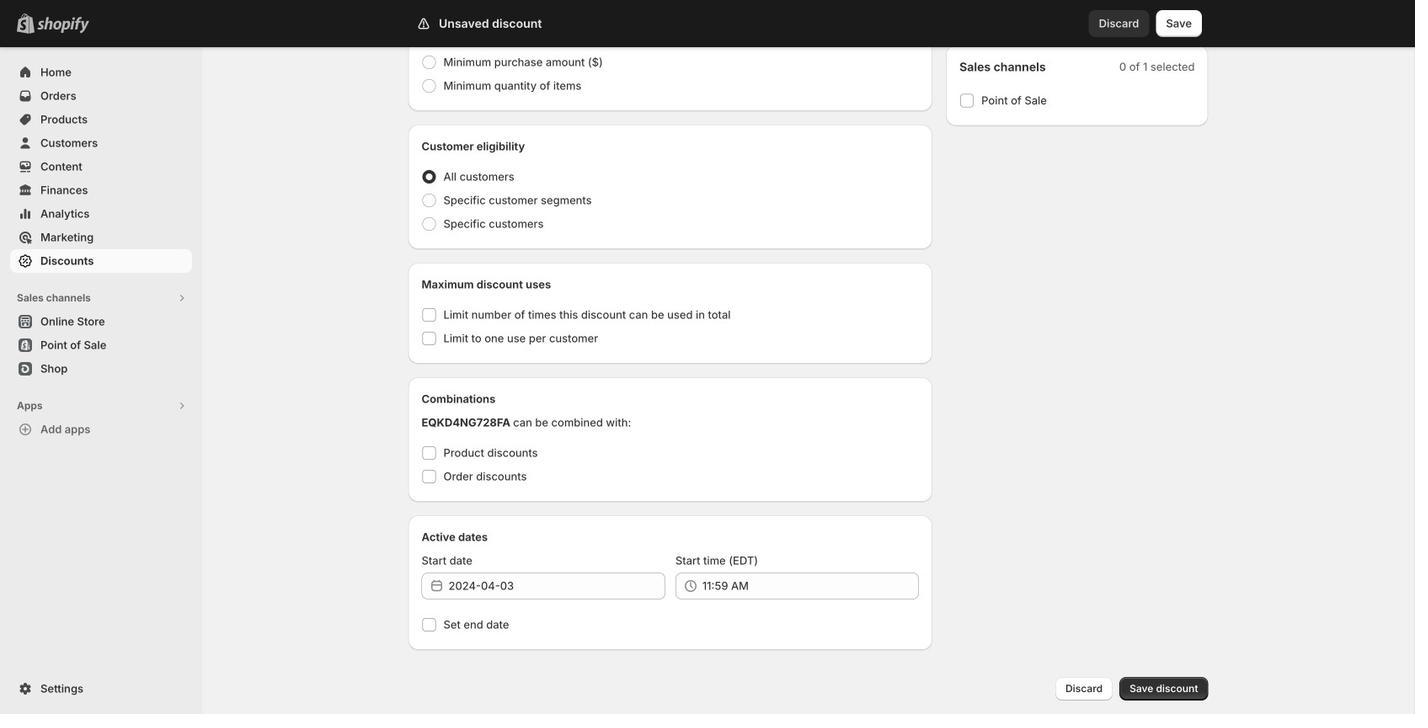 Task type: vqa. For each thing, say whether or not it's contained in the screenshot.
Online Store button
no



Task type: describe. For each thing, give the bounding box(es) containing it.
shopify image
[[37, 17, 89, 33]]

Enter time text field
[[702, 573, 919, 600]]



Task type: locate. For each thing, give the bounding box(es) containing it.
YYYY-MM-DD text field
[[449, 573, 665, 600]]



